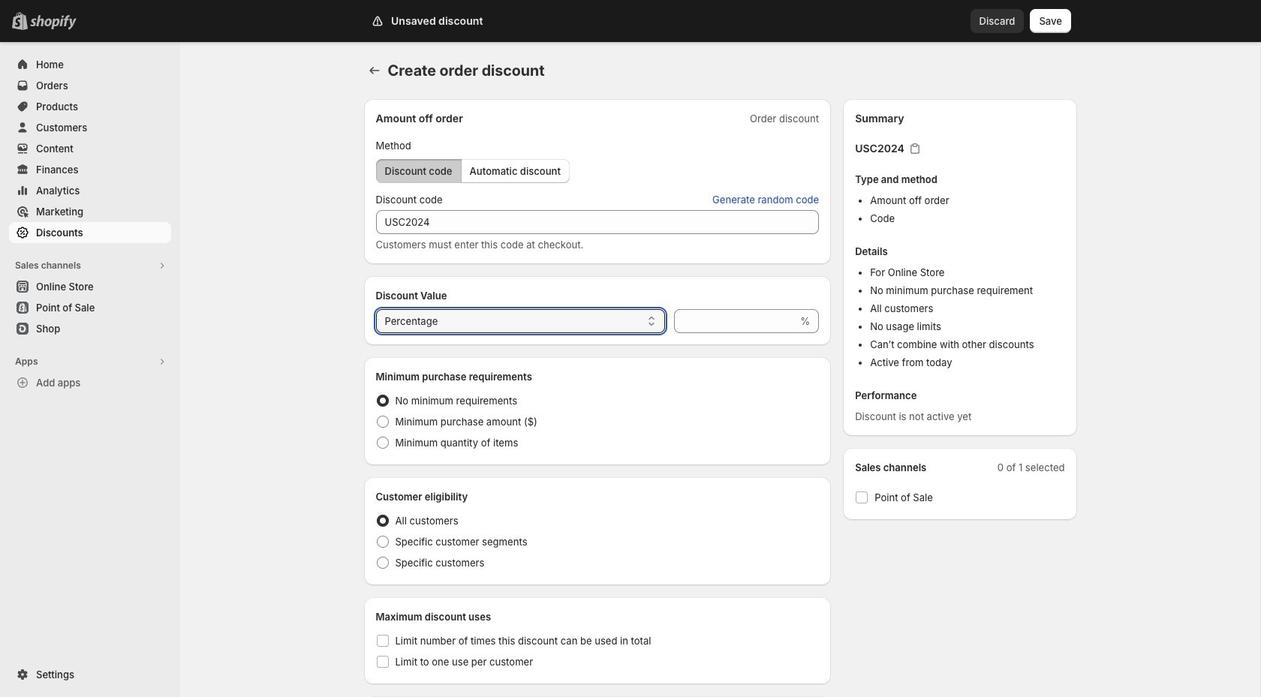 Task type: vqa. For each thing, say whether or not it's contained in the screenshot.
text box
yes



Task type: locate. For each thing, give the bounding box(es) containing it.
None text field
[[675, 309, 798, 333]]

None text field
[[376, 210, 819, 234]]



Task type: describe. For each thing, give the bounding box(es) containing it.
shopify image
[[30, 15, 77, 30]]



